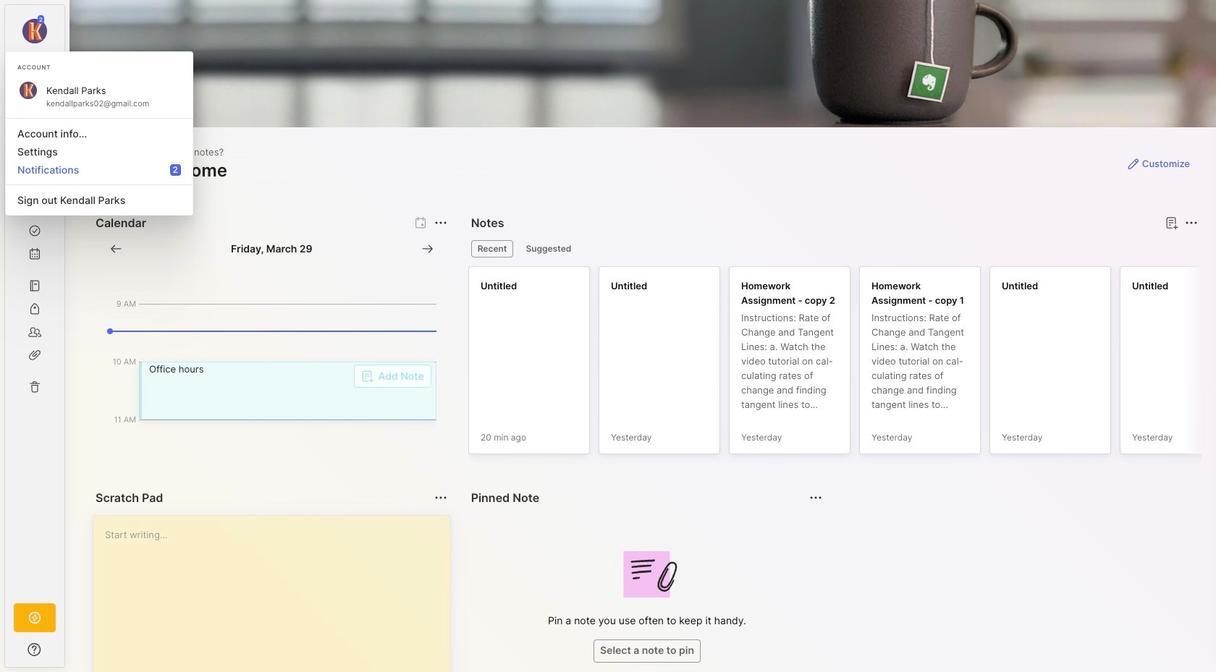Task type: describe. For each thing, give the bounding box(es) containing it.
2 tab from the left
[[520, 240, 578, 258]]

1 tab from the left
[[471, 240, 514, 258]]

Choose date to view field
[[231, 242, 313, 256]]

2 horizontal spatial more actions field
[[1182, 213, 1202, 233]]

Office hours Event actions field
[[139, 362, 436, 420]]

0 horizontal spatial more actions field
[[431, 213, 451, 233]]

edit search image
[[26, 72, 43, 89]]

Dropdown List field
[[354, 365, 431, 388]]

more actions image for middle the more actions field
[[808, 490, 825, 507]]

Account field
[[5, 14, 64, 46]]

main element
[[0, 0, 70, 673]]



Task type: vqa. For each thing, say whether or not it's contained in the screenshot.
group
no



Task type: locate. For each thing, give the bounding box(es) containing it.
tab
[[471, 240, 514, 258], [520, 240, 578, 258]]

1 vertical spatial more actions image
[[808, 490, 825, 507]]

0 vertical spatial more actions image
[[1183, 214, 1201, 232]]

WHAT'S NEW field
[[5, 639, 64, 662]]

more actions image for the more actions field to the right
[[1183, 214, 1201, 232]]

0 horizontal spatial more actions image
[[808, 490, 825, 507]]

tab list
[[471, 240, 1196, 258]]

home image
[[28, 154, 42, 169]]

tree inside main element
[[5, 141, 64, 591]]

more actions image
[[1183, 214, 1201, 232], [808, 490, 825, 507]]

upgrade image
[[26, 610, 43, 627]]

click to expand image
[[63, 646, 74, 663]]

Start writing… text field
[[105, 516, 450, 673]]

0 horizontal spatial tab
[[471, 240, 514, 258]]

tree
[[5, 141, 64, 591]]

row group
[[468, 267, 1217, 464]]

1 horizontal spatial more actions image
[[1183, 214, 1201, 232]]

more actions image
[[432, 214, 450, 232]]

1 horizontal spatial more actions field
[[806, 488, 827, 508]]

1 horizontal spatial tab
[[520, 240, 578, 258]]

dropdown list menu
[[6, 112, 193, 209]]

More actions field
[[431, 213, 451, 233], [1182, 213, 1202, 233], [806, 488, 827, 508]]



